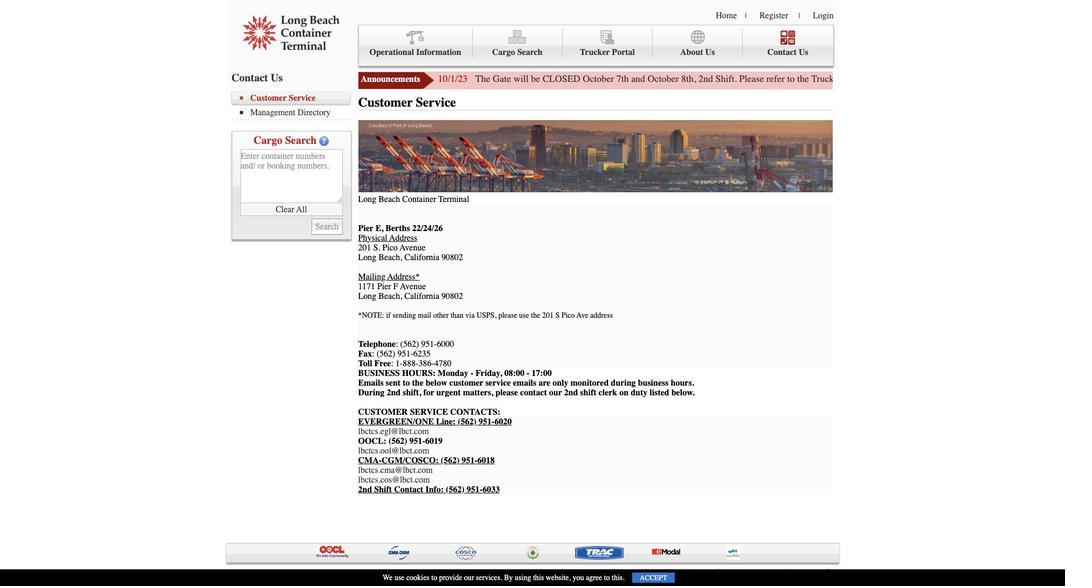 Task type: describe. For each thing, give the bounding box(es) containing it.
2nd inside customer service contacts: evergreen/one line: (562) 951-6020 lbctcs.egl@lbct.com oocl: (562) 951-6019 lbctcs.ool@lbct.com cma-cgm/cosco: (562) 951-6018 lbctcs.cma@lbct.com lbctcs.cos@lbct.com 2nd shift contact info: (562) 951-6033​​
[[358, 485, 372, 495]]

0 horizontal spatial contact
[[232, 72, 268, 84]]

​​​​​​​​​​​​​​​​​​​​​​​​​​​​​​​​​​​long beach container terminal
[[358, 194, 469, 204]]

© 2023 lbct, long beach container terminal (lbct llc.) all rights reserved.
[[226, 569, 479, 578]]

(562) right line:
[[458, 417, 477, 427]]

home
[[716, 11, 737, 20]]

6033​​
[[483, 485, 500, 495]]

cargo search link
[[473, 28, 563, 58]]

pier inside pier e, berths 22/24/26 physical address 201 s. pico avenue long beach, california 90802
[[358, 224, 373, 233]]

the left s
[[531, 311, 540, 320]]

0 vertical spatial please
[[498, 311, 517, 320]]

page
[[902, 73, 920, 85]]

1 - from the left
[[471, 369, 473, 378]]

customer service link
[[240, 93, 350, 103]]

2nd left shift,
[[387, 388, 401, 398]]

0 horizontal spatial us
[[271, 72, 283, 84]]

pier inside mailing address* 1171 pier f avenue long beach, california 90802​
[[377, 282, 391, 291]]

lbctcs.ool@lbct.com
[[358, 446, 429, 456]]

other
[[433, 311, 449, 320]]

lbctcs.egl@lbct.com link
[[358, 427, 429, 436]]

emails
[[358, 378, 384, 388]]

via usps,
[[466, 311, 497, 320]]

service for customer service management directory
[[289, 93, 316, 103]]

(lbct
[[372, 569, 394, 578]]

toll
[[358, 359, 372, 369]]

2 october from the left
[[648, 73, 679, 85]]

clerk
[[599, 388, 617, 398]]

information
[[416, 47, 461, 57]]

operational information link
[[359, 28, 473, 58]]

the left week.
[[1026, 73, 1037, 85]]

6235
[[413, 349, 431, 359]]

register link
[[760, 11, 788, 20]]

than
[[451, 311, 464, 320]]

if
[[386, 311, 391, 320]]

legal link
[[800, 569, 817, 578]]

menu bar containing customer service
[[232, 92, 356, 120]]

monitored
[[571, 378, 609, 388]]

386-
[[419, 359, 434, 369]]

1 horizontal spatial all
[[416, 569, 426, 578]]

hours. ​
[[671, 378, 696, 388]]

legal
[[800, 569, 817, 578]]

menu bar containing operational information
[[358, 25, 834, 66]]

this.
[[612, 574, 625, 583]]

1-
[[396, 359, 403, 369]]

to left this.
[[604, 574, 610, 583]]

about us
[[680, 47, 715, 57]]

1 horizontal spatial cargo search
[[492, 47, 543, 57]]

urgent
[[436, 388, 461, 398]]

clear all button
[[240, 203, 343, 216]]

0 vertical spatial terminal
[[438, 194, 469, 204]]

services.
[[476, 574, 502, 583]]

provide
[[439, 574, 462, 583]]

0 horizontal spatial search
[[285, 134, 317, 147]]

lbctcs.egl@lbct.com
[[358, 427, 429, 436]]

1 horizontal spatial pico
[[562, 311, 575, 320]]

telephone : (562) 951-6000 fax : (562) 951-6235 toll free : 1-888-386-4780 business hours: monday - friday, 08:00 - 17:00 emails sent to the below customer service emails are only monitored during business hours. ​ ​during 2nd shift, for urgent matters, please contact our 2nd shift clerk on duty listed below.
[[358, 339, 699, 398]]

2 horizontal spatial for
[[1012, 73, 1023, 85]]

operational
[[370, 47, 414, 57]]

announcements
[[361, 74, 420, 84]]

please
[[739, 73, 764, 85]]

business hours:
[[358, 369, 436, 378]]

cma-
[[358, 456, 382, 466]]

beach, inside pier e, berths 22/24/26 physical address 201 s. pico avenue long beach, california 90802
[[379, 253, 402, 262]]

1 horizontal spatial search
[[517, 47, 543, 57]]

10/1/23 the gate will be closed october 7th and october 8th, 2nd shift. please refer to the truck gate hours web page for further gate details for the week.
[[438, 73, 1063, 85]]

accept
[[640, 574, 667, 582]]

(562) left 1-
[[377, 349, 395, 359]]

only
[[553, 378, 568, 388]]

listed
[[650, 388, 669, 398]]

rights
[[428, 569, 447, 578]]

shift,
[[403, 388, 421, 398]]

201 inside pier e, berths 22/24/26 physical address 201 s. pico avenue long beach, california 90802
[[358, 243, 371, 253]]

2 vertical spatial long
[[273, 569, 289, 578]]

0 horizontal spatial :
[[372, 349, 375, 359]]

duty
[[631, 388, 648, 398]]

to right refer
[[787, 73, 795, 85]]

1 gate from the left
[[493, 73, 511, 85]]

©
[[226, 569, 232, 578]]

17:00
[[532, 369, 552, 378]]

during
[[611, 378, 636, 388]]

further
[[937, 73, 963, 85]]

​​​​​​​​​​​​​​​​​​​​​​​​​​​​​​​​​​​long
[[358, 194, 376, 204]]

week.
[[1040, 73, 1063, 85]]

2 - from the left
[[527, 369, 530, 378]]

f
[[393, 282, 398, 291]]

mailing address* 1171 pier f avenue long beach, california 90802​
[[358, 272, 463, 301]]

the left truck
[[797, 73, 809, 85]]

you
[[573, 574, 584, 583]]

1 vertical spatial cargo
[[254, 134, 282, 147]]

shift.
[[716, 73, 737, 85]]

0 horizontal spatial cargo search
[[254, 134, 317, 147]]

888-
[[403, 359, 419, 369]]

physical
[[358, 233, 387, 243]]

free
[[374, 359, 391, 369]]

contact us link
[[743, 28, 833, 58]]

portal
[[612, 47, 635, 57]]

agree
[[586, 574, 602, 583]]

our inside telephone : (562) 951-6000 fax : (562) 951-6235 toll free : 1-888-386-4780 business hours: monday - friday, 08:00 - 17:00 emails sent to the below customer service emails are only monitored during business hours. ​ ​during 2nd shift, for urgent matters, please contact our 2nd shift clerk on duty listed below.
[[549, 388, 562, 398]]

10/1/23
[[438, 73, 468, 85]]

using
[[515, 574, 531, 583]]

friday,
[[476, 369, 502, 378]]

avenue inside mailing address* 1171 pier f avenue long beach, california 90802​
[[400, 282, 426, 291]]

mailing
[[358, 272, 386, 282]]

customer service
[[358, 95, 456, 110]]

on
[[620, 388, 629, 398]]

22/24/26
[[412, 224, 443, 233]]

this
[[533, 574, 544, 583]]

info:
[[426, 485, 444, 495]]

privacy policy link
[[732, 569, 776, 578]]

0 horizontal spatial terminal
[[343, 569, 370, 578]]

s.
[[373, 243, 380, 253]]

and
[[631, 73, 645, 85]]

contact
[[520, 388, 547, 398]]

us for about us link
[[705, 47, 715, 57]]

details
[[984, 73, 1009, 85]]

1 horizontal spatial contact us
[[768, 47, 809, 57]]

we use cookies to provide our services. by using this website, you agree to this.
[[383, 574, 625, 583]]



Task type: locate. For each thing, give the bounding box(es) containing it.
trucker portal
[[580, 47, 635, 57]]

1 vertical spatial use
[[395, 574, 405, 583]]

(562) down evergreen/one
[[389, 436, 407, 446]]

for right shift,
[[423, 388, 434, 398]]

location link
[[681, 569, 708, 578]]

1 horizontal spatial -
[[527, 369, 530, 378]]

0 vertical spatial cargo search
[[492, 47, 543, 57]]

us for the contact us link
[[799, 47, 809, 57]]

1 horizontal spatial cargo
[[492, 47, 515, 57]]

contact us up management
[[232, 72, 283, 84]]

6019
[[425, 436, 443, 446]]

0 horizontal spatial pier
[[358, 224, 373, 233]]

1 horizontal spatial container
[[402, 194, 436, 204]]

our right provide
[[464, 574, 474, 583]]

8th,
[[681, 73, 696, 85]]

1 vertical spatial long
[[358, 291, 376, 301]]

s
[[555, 311, 560, 320]]

all inside button
[[296, 205, 307, 214]]

trucker
[[580, 47, 610, 57]]

register
[[760, 11, 788, 20]]

customer
[[358, 407, 408, 417]]

0 vertical spatial all
[[296, 205, 307, 214]]

our right contact at bottom
[[549, 388, 562, 398]]

|
[[745, 11, 747, 20], [799, 11, 800, 20]]

(562) up 888-
[[400, 339, 419, 349]]

service up management directory link
[[289, 93, 316, 103]]

2 horizontal spatial contact
[[768, 47, 797, 57]]

cgm/cosco:
[[382, 456, 439, 466]]

1 california from the top
[[404, 253, 439, 262]]

contacts:
[[450, 407, 500, 417]]

2 horizontal spatial us
[[799, 47, 809, 57]]

0 horizontal spatial use
[[395, 574, 405, 583]]

contact up management
[[232, 72, 268, 84]]

cargo search up will
[[492, 47, 543, 57]]

- right "08:00" at the bottom left
[[527, 369, 530, 378]]

all right llc.)
[[416, 569, 426, 578]]

customer down the announcements
[[358, 95, 413, 110]]

october
[[583, 73, 614, 85], [648, 73, 679, 85]]

1 vertical spatial pier
[[377, 282, 391, 291]]

1 vertical spatial contact
[[232, 72, 268, 84]]

cargo search down management directory link
[[254, 134, 317, 147]]

terminal up 22/24/26 at top left
[[438, 194, 469, 204]]

reserved.
[[449, 569, 479, 578]]

october right and
[[648, 73, 679, 85]]

business
[[638, 378, 669, 388]]

0 horizontal spatial gate
[[493, 73, 511, 85]]

contact up refer
[[768, 47, 797, 57]]

evergreen/one
[[358, 417, 434, 427]]

search up be
[[517, 47, 543, 57]]

1 vertical spatial 201
[[542, 311, 554, 320]]

0 horizontal spatial our
[[464, 574, 474, 583]]

for right details
[[1012, 73, 1023, 85]]

1 vertical spatial container
[[312, 569, 342, 578]]

1 horizontal spatial beach
[[379, 194, 400, 204]]

to left provide
[[431, 574, 437, 583]]

None submit
[[312, 219, 343, 235]]

long
[[358, 253, 376, 262], [358, 291, 376, 301], [273, 569, 289, 578]]

long up mailing
[[358, 253, 376, 262]]

use left s
[[519, 311, 529, 320]]

cargo down management
[[254, 134, 282, 147]]

2 california from the top
[[404, 291, 439, 301]]

​during
[[358, 388, 385, 398]]

customer for customer service
[[358, 95, 413, 110]]

1 horizontal spatial |
[[799, 11, 800, 20]]

long right lbct,
[[273, 569, 289, 578]]

1 vertical spatial pico
[[562, 311, 575, 320]]

(562) right info:
[[446, 485, 465, 495]]

contact inside menu bar
[[768, 47, 797, 57]]

1 vertical spatial terminal
[[343, 569, 370, 578]]

terminal
[[438, 194, 469, 204], [343, 569, 370, 578]]

please right via usps,
[[498, 311, 517, 320]]

pico right s.
[[382, 243, 398, 253]]

0 vertical spatial avenue
[[400, 243, 426, 253]]

2 | from the left
[[799, 11, 800, 20]]

avenue
[[400, 243, 426, 253], [400, 282, 426, 291]]

951-
[[421, 339, 437, 349], [397, 349, 413, 359], [479, 417, 495, 427], [409, 436, 425, 446], [462, 456, 478, 466], [467, 485, 483, 495]]

2 beach, from the top
[[379, 291, 402, 301]]

4780
[[434, 359, 452, 369]]

0 vertical spatial long
[[358, 253, 376, 262]]

the inside telephone : (562) 951-6000 fax : (562) 951-6235 toll free : 1-888-386-4780 business hours: monday - friday, 08:00 - 17:00 emails sent to the below customer service emails are only monitored during business hours. ​ ​during 2nd shift, for urgent matters, please contact our 2nd shift clerk on duty listed below.
[[412, 378, 424, 388]]

7th
[[616, 73, 629, 85]]

0 vertical spatial 201
[[358, 243, 371, 253]]

avenue inside pier e, berths 22/24/26 physical address 201 s. pico avenue long beach, california 90802
[[400, 243, 426, 253]]

2nd left 'shift'
[[358, 485, 372, 495]]

2nd left shift
[[564, 388, 578, 398]]

*note: if sending mail other than via usps, please use the 201 s pico ave address
[[358, 311, 613, 320]]

truck
[[811, 73, 834, 85]]

lbctcs.cos@lbct.com
[[358, 475, 430, 485]]

1 horizontal spatial use
[[519, 311, 529, 320]]

contact down lbctcs.cma@lbct.com at the left bottom of page
[[394, 485, 423, 495]]

beach, inside mailing address* 1171 pier f avenue long beach, california 90802​
[[379, 291, 402, 301]]

matters,
[[463, 388, 493, 398]]

1 horizontal spatial service
[[416, 95, 456, 110]]

2nd right 8th,
[[699, 73, 713, 85]]

1 vertical spatial california
[[404, 291, 439, 301]]

service
[[289, 93, 316, 103], [416, 95, 456, 110]]

contact inside customer service contacts: evergreen/one line: (562) 951-6020 lbctcs.egl@lbct.com oocl: (562) 951-6019 lbctcs.ool@lbct.com cma-cgm/cosco: (562) 951-6018 lbctcs.cma@lbct.com lbctcs.cos@lbct.com 2nd shift contact info: (562) 951-6033​​
[[394, 485, 423, 495]]

(562)
[[400, 339, 419, 349], [377, 349, 395, 359], [458, 417, 477, 427], [389, 436, 407, 446], [441, 456, 460, 466], [446, 485, 465, 495]]

pier left f
[[377, 282, 391, 291]]

service
[[485, 378, 511, 388]]

california inside pier e, berths 22/24/26 physical address 201 s. pico avenue long beach, california 90802
[[404, 253, 439, 262]]

lbctcs.cos@lbct.com link
[[358, 475, 430, 485]]

hours
[[857, 73, 881, 85]]

Enter container numbers and/ or booking numbers.  text field
[[240, 149, 343, 203]]

1 vertical spatial cargo search
[[254, 134, 317, 147]]

| left login
[[799, 11, 800, 20]]

menu bar
[[358, 25, 834, 66], [232, 92, 356, 120]]

beach, down address
[[379, 253, 402, 262]]

home link
[[716, 11, 737, 20]]

201 left s.
[[358, 243, 371, 253]]

1 vertical spatial avenue
[[400, 282, 426, 291]]

fax
[[358, 349, 372, 359]]

0 horizontal spatial menu bar
[[232, 92, 356, 120]]

website,
[[546, 574, 571, 583]]

customer inside customer service management directory
[[250, 93, 287, 103]]

1 horizontal spatial menu bar
[[358, 25, 834, 66]]

2023
[[234, 569, 249, 578]]

customer service contacts: evergreen/one line: (562) 951-6020 lbctcs.egl@lbct.com oocl: (562) 951-6019 lbctcs.ool@lbct.com cma-cgm/cosco: (562) 951-6018 lbctcs.cma@lbct.com lbctcs.cos@lbct.com 2nd shift contact info: (562) 951-6033​​
[[358, 407, 512, 495]]

about us link
[[653, 28, 743, 58]]

1 horizontal spatial terminal
[[438, 194, 469, 204]]

long inside mailing address* 1171 pier f avenue long beach, california 90802​
[[358, 291, 376, 301]]

service inside customer service management directory
[[289, 93, 316, 103]]

beach, up if
[[379, 291, 402, 301]]

0 vertical spatial beach
[[379, 194, 400, 204]]

cargo up will
[[492, 47, 515, 57]]

0 horizontal spatial -
[[471, 369, 473, 378]]

the left below
[[412, 378, 424, 388]]

accept button
[[632, 573, 675, 583]]

customer for customer service management directory
[[250, 93, 287, 103]]

0 vertical spatial contact us
[[768, 47, 809, 57]]

will
[[514, 73, 529, 85]]

sending
[[393, 311, 416, 320]]

lbctcs.cma@lbct.com
[[358, 466, 433, 475]]

shift
[[374, 485, 392, 495]]

web
[[884, 73, 900, 85]]

0 horizontal spatial beach
[[291, 569, 310, 578]]

the
[[797, 73, 809, 85], [1026, 73, 1037, 85], [531, 311, 540, 320], [412, 378, 424, 388]]

privacy policy
[[732, 569, 776, 578]]

ave
[[577, 311, 588, 320]]

6018
[[478, 456, 495, 466]]

0 vertical spatial use
[[519, 311, 529, 320]]

california up 'address*'
[[404, 253, 439, 262]]

1 horizontal spatial for
[[923, 73, 934, 85]]

0 horizontal spatial for
[[423, 388, 434, 398]]

avenue right f
[[400, 282, 426, 291]]

use right we
[[395, 574, 405, 583]]

gate right truck
[[837, 73, 855, 85]]

0 vertical spatial search
[[517, 47, 543, 57]]

1 vertical spatial all
[[416, 569, 426, 578]]

service down 10/1/23
[[416, 95, 456, 110]]

lbct,
[[251, 569, 271, 578]]

pico inside pier e, berths 22/24/26 physical address 201 s. pico avenue long beach, california 90802
[[382, 243, 398, 253]]

llc.)
[[396, 569, 415, 578]]

1 vertical spatial contact us
[[232, 72, 283, 84]]

avenue down berths
[[400, 243, 426, 253]]

management
[[250, 108, 295, 118]]

service
[[410, 407, 448, 417]]

(562) down 6019
[[441, 456, 460, 466]]

trucker portal link
[[563, 28, 653, 58]]

gate right the
[[493, 73, 511, 85]]

0 horizontal spatial service
[[289, 93, 316, 103]]

clear all
[[276, 205, 307, 214]]

1 vertical spatial menu bar
[[232, 92, 356, 120]]

0 vertical spatial pier
[[358, 224, 373, 233]]

201 left s
[[542, 311, 554, 320]]

1 october from the left
[[583, 73, 614, 85]]

0 horizontal spatial container
[[312, 569, 342, 578]]

0 vertical spatial california
[[404, 253, 439, 262]]

address*
[[387, 272, 420, 282]]

clear
[[276, 205, 294, 214]]

california inside mailing address* 1171 pier f avenue long beach, california 90802​
[[404, 291, 439, 301]]

1 horizontal spatial our
[[549, 388, 562, 398]]

0 vertical spatial beach,
[[379, 253, 402, 262]]

0 horizontal spatial october
[[583, 73, 614, 85]]

sent
[[386, 378, 401, 388]]

pier left e,
[[358, 224, 373, 233]]

0 vertical spatial container
[[402, 194, 436, 204]]

beach
[[379, 194, 400, 204], [291, 569, 310, 578]]

we
[[383, 574, 393, 583]]

0 vertical spatial our
[[549, 388, 562, 398]]

login
[[813, 11, 834, 20]]

1 horizontal spatial october
[[648, 73, 679, 85]]

0 horizontal spatial |
[[745, 11, 747, 20]]

beach right lbct,
[[291, 569, 310, 578]]

pier
[[358, 224, 373, 233], [377, 282, 391, 291]]

cargo search
[[492, 47, 543, 57], [254, 134, 317, 147]]

to right sent
[[403, 378, 410, 388]]

beach right ​​​​​​​​​​​​​​​​​​​​​​​​​​​​​​​​​​​long
[[379, 194, 400, 204]]

california up mail
[[404, 291, 439, 301]]

0 horizontal spatial cargo
[[254, 134, 282, 147]]

service for customer service
[[416, 95, 456, 110]]

0 vertical spatial cargo
[[492, 47, 515, 57]]

terminal left (lbct in the left of the page
[[343, 569, 370, 578]]

| right home
[[745, 11, 747, 20]]

october left "7th"
[[583, 73, 614, 85]]

to
[[787, 73, 795, 85], [403, 378, 410, 388], [431, 574, 437, 583], [604, 574, 610, 583]]

0 horizontal spatial 201
[[358, 243, 371, 253]]

please inside telephone : (562) 951-6000 fax : (562) 951-6235 toll free : 1-888-386-4780 business hours: monday - friday, 08:00 - 17:00 emails sent to the below customer service emails are only monitored during business hours. ​ ​during 2nd shift, for urgent matters, please contact our 2nd shift clerk on duty listed below.
[[496, 388, 518, 398]]

policy
[[756, 569, 776, 578]]

long inside pier e, berths 22/24/26 physical address 201 s. pico avenue long beach, california 90802
[[358, 253, 376, 262]]

all right clear
[[296, 205, 307, 214]]

customer up management
[[250, 93, 287, 103]]

0 horizontal spatial customer
[[250, 93, 287, 103]]

6000
[[437, 339, 454, 349]]

- left friday,
[[471, 369, 473, 378]]

1 horizontal spatial gate
[[837, 73, 855, 85]]

please down "08:00" at the bottom left
[[496, 388, 518, 398]]

1 vertical spatial please
[[496, 388, 518, 398]]

1 horizontal spatial pier
[[377, 282, 391, 291]]

address
[[389, 233, 417, 243]]

1 vertical spatial our
[[464, 574, 474, 583]]

2 vertical spatial contact
[[394, 485, 423, 495]]

1 beach, from the top
[[379, 253, 402, 262]]

1 horizontal spatial us
[[705, 47, 715, 57]]

long up *note:
[[358, 291, 376, 301]]

to inside telephone : (562) 951-6000 fax : (562) 951-6235 toll free : 1-888-386-4780 business hours: monday - friday, 08:00 - 17:00 emails sent to the below customer service emails are only monitored during business hours. ​ ​during 2nd shift, for urgent matters, please contact our 2nd shift clerk on duty listed below.
[[403, 378, 410, 388]]

0 horizontal spatial all
[[296, 205, 307, 214]]

1 horizontal spatial 201
[[542, 311, 554, 320]]

1 horizontal spatial contact
[[394, 485, 423, 495]]

cookies
[[406, 574, 430, 583]]

login link
[[813, 11, 834, 20]]

0 horizontal spatial contact us
[[232, 72, 283, 84]]

1 vertical spatial beach
[[291, 569, 310, 578]]

0 vertical spatial pico
[[382, 243, 398, 253]]

1 horizontal spatial customer
[[358, 95, 413, 110]]

contact us up refer
[[768, 47, 809, 57]]

for right page
[[923, 73, 934, 85]]

1 horizontal spatial :
[[391, 359, 393, 369]]

2 gate from the left
[[837, 73, 855, 85]]

1 | from the left
[[745, 11, 747, 20]]

1 vertical spatial beach,
[[379, 291, 402, 301]]

6020
[[495, 417, 512, 427]]

0 vertical spatial contact
[[768, 47, 797, 57]]

search down management directory link
[[285, 134, 317, 147]]

for inside telephone : (562) 951-6000 fax : (562) 951-6235 toll free : 1-888-386-4780 business hours: monday - friday, 08:00 - 17:00 emails sent to the below customer service emails are only monitored during business hours. ​ ​during 2nd shift, for urgent matters, please contact our 2nd shift clerk on duty listed below.
[[423, 388, 434, 398]]

2 horizontal spatial :
[[396, 339, 398, 349]]

emails are
[[513, 378, 550, 388]]

1 vertical spatial search
[[285, 134, 317, 147]]

pico right s
[[562, 311, 575, 320]]

0 horizontal spatial pico
[[382, 243, 398, 253]]

lbctcs.cma@lbct.com link
[[358, 466, 433, 475]]

0 vertical spatial menu bar
[[358, 25, 834, 66]]



Task type: vqa. For each thing, say whether or not it's contained in the screenshot.
'To' inside Welcome to the home of the highly anticipated Middle Harbor Terminal in the Port of Long Beach.
no



